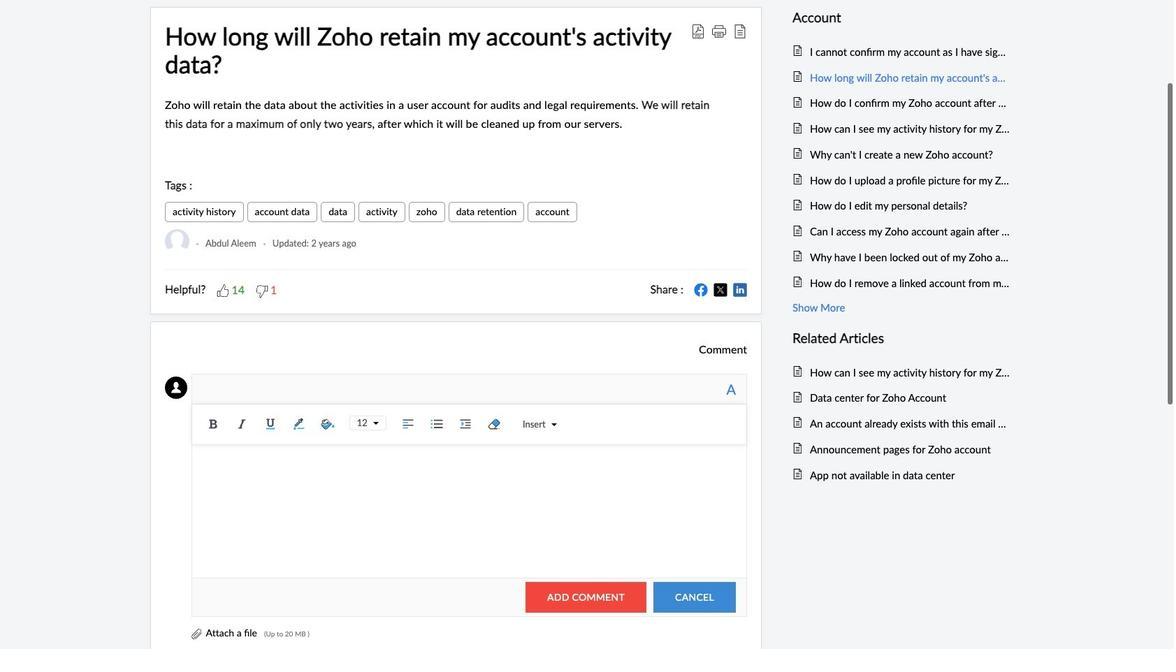 Task type: locate. For each thing, give the bounding box(es) containing it.
heading
[[793, 7, 1010, 28], [793, 328, 1010, 349]]

lists image
[[426, 414, 447, 435]]

align image
[[398, 414, 419, 435]]

1 vertical spatial heading
[[793, 328, 1010, 349]]

background color image
[[317, 414, 338, 435]]

clear formatting image
[[484, 414, 505, 435]]

italic (ctrl+i) image
[[231, 414, 252, 435]]

bold (ctrl+b) image
[[203, 414, 224, 435]]

linkedin image
[[733, 283, 747, 297]]

underline (ctrl+u) image
[[260, 414, 281, 435]]

facebook image
[[694, 283, 708, 297]]

twitter image
[[714, 283, 728, 297]]

insert options image
[[546, 422, 557, 428]]

download as pdf image
[[691, 24, 705, 38]]

0 vertical spatial heading
[[793, 7, 1010, 28]]



Task type: vqa. For each thing, say whether or not it's contained in the screenshot.
A Gif showing how to edit the email address that is registered incorrectly. image
no



Task type: describe. For each thing, give the bounding box(es) containing it.
2 heading from the top
[[793, 328, 1010, 349]]

indent image
[[455, 414, 476, 435]]

reader view image
[[733, 24, 747, 38]]

font color image
[[289, 414, 309, 435]]

1 heading from the top
[[793, 7, 1010, 28]]

font size image
[[368, 421, 379, 426]]



